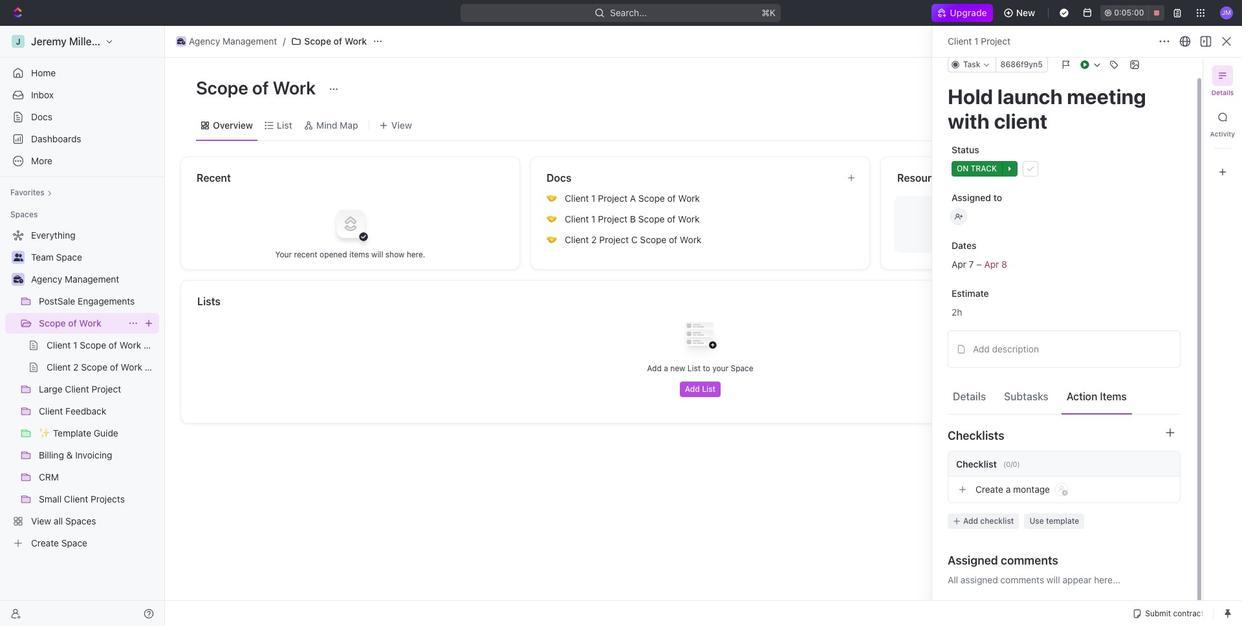 Task type: locate. For each thing, give the bounding box(es) containing it.
1 horizontal spatial management
[[223, 36, 277, 47]]

action
[[1067, 390, 1098, 402]]

overview
[[213, 119, 253, 130]]

business time image
[[177, 38, 185, 45], [13, 276, 23, 283]]

client up "view all spaces" link
[[64, 494, 88, 505]]

scope right c in the right top of the page
[[640, 234, 667, 245]]

of
[[334, 36, 342, 47], [252, 77, 269, 98], [667, 193, 676, 204], [667, 214, 676, 225], [669, 234, 677, 245], [68, 318, 77, 329], [109, 340, 117, 351], [110, 362, 118, 373]]

0 horizontal spatial a
[[664, 364, 668, 373]]

0 horizontal spatial apr
[[952, 258, 967, 269]]

0 vertical spatial 🤝
[[547, 193, 557, 203]]

items
[[349, 249, 369, 259]]

view right the map
[[391, 119, 412, 130]]

1 vertical spatial 🤝
[[547, 214, 557, 224]]

workspace
[[107, 36, 160, 47]]

a left new
[[664, 364, 668, 373]]

0 horizontal spatial agency management link
[[31, 269, 157, 290]]

view inside tree
[[31, 516, 51, 527]]

work
[[345, 36, 367, 47], [273, 77, 316, 98], [678, 193, 700, 204], [678, 214, 700, 225], [680, 234, 702, 245], [79, 318, 101, 329], [120, 340, 141, 351], [121, 362, 142, 373]]

client down large
[[39, 406, 63, 417]]

on track button
[[948, 157, 1181, 181]]

guide
[[94, 428, 118, 439]]

add a new list to your space
[[647, 364, 754, 373]]

client up large
[[47, 362, 71, 373]]

create for create a montage
[[976, 484, 1004, 495]]

scope of work link down postsale engagements
[[39, 313, 123, 334]]

scope right /
[[304, 36, 331, 47]]

client inside "link"
[[39, 406, 63, 417]]

1 vertical spatial 2
[[73, 362, 79, 373]]

your
[[712, 364, 729, 373]]

1 horizontal spatial to
[[994, 192, 1002, 203]]

1 for client 1 project a scope of work
[[591, 193, 596, 204]]

lists button
[[197, 294, 1205, 309]]

0 horizontal spatial create
[[31, 538, 59, 549]]

0 vertical spatial view
[[391, 119, 412, 130]]

0 vertical spatial 2
[[591, 234, 597, 245]]

spaces down small client projects
[[65, 516, 96, 527]]

scope of work right /
[[304, 36, 367, 47]]

1 horizontal spatial a
[[1006, 484, 1011, 495]]

project down client 2 scope of work docs link
[[92, 384, 121, 395]]

add down add a new list to your space
[[685, 384, 700, 394]]

home link
[[5, 63, 159, 83]]

assigned for assigned comments
[[948, 554, 998, 567]]

0 vertical spatial assigned
[[952, 192, 991, 203]]

0 vertical spatial management
[[223, 36, 277, 47]]

agency management inside tree
[[31, 274, 119, 285]]

management down team space link
[[65, 274, 119, 285]]

view left all
[[31, 516, 51, 527]]

1 vertical spatial scope of work link
[[39, 313, 123, 334]]

scope of work
[[304, 36, 367, 47], [196, 77, 320, 98], [39, 318, 101, 329]]

view inside button
[[391, 119, 412, 130]]

client up task dropdown button on the top
[[948, 36, 972, 47]]

0 vertical spatial a
[[664, 364, 668, 373]]

project for large client project
[[92, 384, 121, 395]]

1 horizontal spatial will
[[1047, 575, 1060, 586]]

2 vertical spatial space
[[61, 538, 87, 549]]

0 vertical spatial list
[[277, 119, 292, 130]]

add
[[1149, 83, 1166, 94], [973, 344, 990, 355], [647, 364, 662, 373], [685, 384, 700, 394], [963, 516, 978, 526]]

1 inside client 1 scope of work docs link
[[73, 340, 77, 351]]

2 up large client project on the bottom of page
[[73, 362, 79, 373]]

to down track
[[994, 192, 1002, 203]]

mind map
[[316, 119, 358, 130]]

project
[[981, 36, 1011, 47], [598, 193, 628, 204], [598, 214, 628, 225], [599, 234, 629, 245], [92, 384, 121, 395]]

billing & invoicing
[[39, 450, 112, 461]]

1 horizontal spatial spaces
[[65, 516, 96, 527]]

crm
[[39, 472, 59, 483]]

1 vertical spatial create
[[31, 538, 59, 549]]

0 horizontal spatial management
[[65, 274, 119, 285]]

small
[[39, 494, 62, 505]]

1 left the b
[[591, 214, 596, 225]]

0 horizontal spatial agency management
[[31, 274, 119, 285]]

will left appear
[[1047, 575, 1060, 586]]

1 left the a
[[591, 193, 596, 204]]

agency management link left /
[[173, 34, 280, 49]]

client left the a
[[565, 193, 589, 204]]

assigned
[[961, 575, 998, 586]]

0 horizontal spatial view
[[31, 516, 51, 527]]

/
[[283, 36, 286, 47]]

create space link
[[5, 533, 157, 554]]

2 🤝 from the top
[[547, 214, 557, 224]]

project inside large client project link
[[92, 384, 121, 395]]

0 vertical spatial space
[[56, 252, 82, 263]]

client
[[948, 36, 972, 47], [565, 193, 589, 204], [565, 214, 589, 225], [565, 234, 589, 245], [47, 340, 71, 351], [47, 362, 71, 373], [65, 384, 89, 395], [39, 406, 63, 417], [64, 494, 88, 505]]

client up client feedback
[[65, 384, 89, 395]]

comments down "assigned comments"
[[1001, 575, 1044, 586]]

feedback
[[65, 406, 106, 417]]

project left the a
[[598, 193, 628, 204]]

client feedback link
[[39, 401, 157, 422]]

search...
[[610, 7, 647, 18]]

apr left 7
[[952, 258, 967, 269]]

project for client 1 project
[[981, 36, 1011, 47]]

add for add description
[[973, 344, 990, 355]]

client down postsale
[[47, 340, 71, 351]]

lists
[[197, 296, 221, 307]]

1 vertical spatial list
[[688, 364, 701, 373]]

agency management link down team space link
[[31, 269, 157, 290]]

1 up client 2 scope of work docs
[[73, 340, 77, 351]]

0 horizontal spatial list
[[277, 119, 292, 130]]

space down everything 'link'
[[56, 252, 82, 263]]

list down add a new list to your space
[[702, 384, 716, 394]]

add for add list
[[685, 384, 700, 394]]

description
[[992, 344, 1039, 355]]

view all spaces link
[[5, 511, 157, 532]]

client 1 project
[[948, 36, 1011, 47]]

jm button
[[1216, 3, 1237, 23]]

business time image right workspace
[[177, 38, 185, 45]]

scope of work inside tree
[[39, 318, 101, 329]]

tree containing everything
[[5, 225, 166, 554]]

project for client 2 project c scope of work
[[599, 234, 629, 245]]

space down "view all spaces" link
[[61, 538, 87, 549]]

0 horizontal spatial task
[[963, 60, 981, 69]]

agency management
[[189, 36, 277, 47], [31, 274, 119, 285]]

project left the b
[[598, 214, 628, 225]]

add task
[[1149, 83, 1188, 94]]

1 horizontal spatial agency management
[[189, 36, 277, 47]]

view for view
[[391, 119, 412, 130]]

scope
[[304, 36, 331, 47], [196, 77, 248, 98], [639, 193, 665, 204], [638, 214, 665, 225], [640, 234, 667, 245], [39, 318, 66, 329], [80, 340, 106, 351], [81, 362, 107, 373]]

tree
[[5, 225, 166, 554]]

comments up all assigned comments will appear here...
[[1001, 554, 1058, 567]]

assigned comments button
[[948, 545, 1181, 576]]

0 vertical spatial will
[[371, 249, 383, 259]]

scope up overview link
[[196, 77, 248, 98]]

1 vertical spatial comments
[[1001, 575, 1044, 586]]

1 up task dropdown button on the top
[[975, 36, 979, 47]]

0 vertical spatial business time image
[[177, 38, 185, 45]]

invoicing
[[75, 450, 112, 461]]

agency management up postsale engagements
[[31, 274, 119, 285]]

🤝
[[547, 193, 557, 203], [547, 214, 557, 224], [547, 235, 557, 245]]

task down client 1 project
[[963, 60, 981, 69]]

1 horizontal spatial task
[[1168, 83, 1188, 94]]

jeremy
[[31, 36, 67, 47]]

checklists
[[948, 429, 1005, 442]]

1 vertical spatial business time image
[[13, 276, 23, 283]]

details
[[1212, 89, 1234, 96], [953, 390, 986, 402]]

favorites
[[10, 188, 44, 197]]

scope up client 2 scope of work docs
[[80, 340, 106, 351]]

assigned up the assigned
[[948, 554, 998, 567]]

task down automations button
[[1168, 83, 1188, 94]]

of down client 1 scope of work docs link at the left bottom
[[110, 362, 118, 373]]

assigned inside dropdown button
[[948, 554, 998, 567]]

0 horizontal spatial agency
[[31, 274, 62, 285]]

client 1 project b scope of work
[[565, 214, 700, 225]]

1 for client 1 project
[[975, 36, 979, 47]]

user group image
[[13, 254, 23, 261]]

1 horizontal spatial view
[[391, 119, 412, 130]]

more
[[31, 155, 52, 166]]

1 horizontal spatial details
[[1212, 89, 1234, 96]]

new
[[670, 364, 685, 373]]

1 vertical spatial agency
[[31, 274, 62, 285]]

1 horizontal spatial business time image
[[177, 38, 185, 45]]

0 horizontal spatial 2
[[73, 362, 79, 373]]

0 vertical spatial details
[[1212, 89, 1234, 96]]

no recent items image
[[324, 198, 376, 249]]

0 horizontal spatial scope of work link
[[39, 313, 123, 334]]

3 🤝 from the top
[[547, 235, 557, 245]]

add left 'description' at bottom
[[973, 344, 990, 355]]

1 vertical spatial details
[[953, 390, 986, 402]]

1 horizontal spatial apr
[[984, 258, 999, 269]]

spaces
[[10, 210, 38, 219], [65, 516, 96, 527]]

space right your
[[731, 364, 754, 373]]

2 vertical spatial 🤝
[[547, 235, 557, 245]]

0 horizontal spatial details
[[953, 390, 986, 402]]

1 vertical spatial assigned
[[948, 554, 998, 567]]

project for client 1 project b scope of work
[[598, 214, 628, 225]]

dashboards
[[31, 133, 81, 144]]

2 vertical spatial list
[[702, 384, 716, 394]]

task button
[[948, 57, 996, 72]]

scope of work link right /
[[288, 34, 370, 49]]

1 vertical spatial agency management link
[[31, 269, 157, 290]]

agency management left /
[[189, 36, 277, 47]]

0 vertical spatial task
[[963, 60, 981, 69]]

2 for project
[[591, 234, 597, 245]]

large client project
[[39, 384, 121, 395]]

project up task dropdown button on the top
[[981, 36, 1011, 47]]

scope of work down postsale
[[39, 318, 101, 329]]

client left the b
[[565, 214, 589, 225]]

list right new
[[688, 364, 701, 373]]

projects
[[91, 494, 125, 505]]

2h
[[952, 307, 962, 318]]

details up the activity
[[1212, 89, 1234, 96]]

scope right the b
[[638, 214, 665, 225]]

0 vertical spatial comments
[[1001, 554, 1058, 567]]

0 vertical spatial agency management link
[[173, 34, 280, 49]]

0 vertical spatial create
[[976, 484, 1004, 495]]

1 horizontal spatial scope of work link
[[288, 34, 370, 49]]

✨
[[39, 428, 50, 439]]

miller's
[[69, 36, 104, 47]]

create inside tree
[[31, 538, 59, 549]]

scope up large client project link at the left of the page
[[81, 362, 107, 373]]

2 vertical spatial scope of work
[[39, 318, 101, 329]]

1 vertical spatial task
[[1168, 83, 1188, 94]]

here.
[[407, 249, 425, 259]]

items
[[1100, 390, 1127, 402]]

1 for client 1 project b scope of work
[[591, 214, 596, 225]]

add down automations button
[[1149, 83, 1166, 94]]

upgrade link
[[931, 4, 993, 22]]

checklist
[[956, 458, 997, 469]]

1 vertical spatial agency management
[[31, 274, 119, 285]]

client left c in the right top of the page
[[565, 234, 589, 245]]

apr right the "–"
[[984, 258, 999, 269]]

2 inside sidebar navigation
[[73, 362, 79, 373]]

1 horizontal spatial create
[[976, 484, 1004, 495]]

add left checklist
[[963, 516, 978, 526]]

jeremy miller's workspace
[[31, 36, 160, 47]]

0 horizontal spatial business time image
[[13, 276, 23, 283]]

list left mind on the top of page
[[277, 119, 292, 130]]

1 horizontal spatial 2
[[591, 234, 597, 245]]

checklist (0/0)
[[956, 458, 1020, 469]]

0 vertical spatial spaces
[[10, 210, 38, 219]]

2 horizontal spatial list
[[702, 384, 716, 394]]

project for client 1 project a scope of work
[[598, 193, 628, 204]]

2 apr from the left
[[984, 258, 999, 269]]

details up checklists
[[953, 390, 986, 402]]

spaces down favorites at the left of page
[[10, 210, 38, 219]]

appear
[[1063, 575, 1092, 586]]

add left new
[[647, 364, 662, 373]]

comments inside assigned comments dropdown button
[[1001, 554, 1058, 567]]

a for create
[[1006, 484, 1011, 495]]

all assigned comments will appear here...
[[948, 575, 1121, 586]]

business time image inside agency management link
[[177, 38, 185, 45]]

business time image down user group image
[[13, 276, 23, 283]]

1 vertical spatial will
[[1047, 575, 1060, 586]]

use template button
[[1024, 514, 1085, 529]]

create down all
[[31, 538, 59, 549]]

task inside button
[[1168, 83, 1188, 94]]

management
[[223, 36, 277, 47], [65, 274, 119, 285]]

dates
[[952, 240, 977, 251]]

1 vertical spatial a
[[1006, 484, 1011, 495]]

1 🤝 from the top
[[547, 193, 557, 203]]

1 vertical spatial management
[[65, 274, 119, 285]]

will left the show
[[371, 249, 383, 259]]

scope of work up overview on the top left of the page
[[196, 77, 320, 98]]

tree inside sidebar navigation
[[5, 225, 166, 554]]

assigned down on track
[[952, 192, 991, 203]]

project left c in the right top of the page
[[599, 234, 629, 245]]

2 left c in the right top of the page
[[591, 234, 597, 245]]

1 horizontal spatial agency
[[189, 36, 220, 47]]

client for client 1 project a scope of work
[[565, 193, 589, 204]]

of right the a
[[667, 193, 676, 204]]

create down checklist (0/0)
[[976, 484, 1004, 495]]

1
[[975, 36, 979, 47], [591, 193, 596, 204], [591, 214, 596, 225], [73, 340, 77, 351]]

management left /
[[223, 36, 277, 47]]

a left montage
[[1006, 484, 1011, 495]]

action items
[[1067, 390, 1127, 402]]

to left your
[[703, 364, 710, 373]]

0 horizontal spatial to
[[703, 364, 710, 373]]

1 vertical spatial view
[[31, 516, 51, 527]]

0 vertical spatial agency
[[189, 36, 220, 47]]

1 vertical spatial spaces
[[65, 516, 96, 527]]

scope of work link
[[288, 34, 370, 49], [39, 313, 123, 334]]

client for client 1 project
[[948, 36, 972, 47]]

spaces inside tree
[[65, 516, 96, 527]]

✨ template guide
[[39, 428, 118, 439]]



Task type: describe. For each thing, give the bounding box(es) containing it.
8686f9yn5 button
[[995, 57, 1048, 72]]

1 vertical spatial space
[[731, 364, 754, 373]]

space for create space
[[61, 538, 87, 549]]

1 horizontal spatial list
[[688, 364, 701, 373]]

view all spaces
[[31, 516, 96, 527]]

upgrade
[[950, 7, 987, 18]]

of up overview on the top left of the page
[[252, 77, 269, 98]]

subtasks button
[[999, 384, 1054, 408]]

team
[[31, 252, 54, 263]]

checklists button
[[948, 420, 1181, 451]]

space for team space
[[56, 252, 82, 263]]

resources button
[[897, 170, 1187, 186]]

client feedback
[[39, 406, 106, 417]]

0 vertical spatial agency management
[[189, 36, 277, 47]]

on
[[957, 164, 969, 173]]

🤝 for client 1 project a scope of work
[[547, 193, 557, 203]]

add for add a new list to your space
[[647, 364, 662, 373]]

dashboards link
[[5, 129, 159, 149]]

team space
[[31, 252, 82, 263]]

scope down postsale
[[39, 318, 66, 329]]

client 1 project link
[[948, 36, 1011, 47]]

add checklist
[[963, 516, 1014, 526]]

assigned to
[[952, 192, 1002, 203]]

task sidebar navigation tab list
[[1209, 65, 1237, 182]]

use
[[1030, 516, 1044, 526]]

client 2 project c scope of work
[[565, 234, 702, 245]]

jeremy miller's workspace, , element
[[12, 35, 25, 48]]

all
[[54, 516, 63, 527]]

1 for client 1 scope of work docs
[[73, 340, 77, 351]]

client 2 scope of work docs
[[47, 362, 166, 373]]

create a montage
[[976, 484, 1050, 495]]

of right /
[[334, 36, 342, 47]]

opened
[[320, 249, 347, 259]]

show
[[385, 249, 405, 259]]

new button
[[998, 3, 1043, 23]]

client for client 1 scope of work docs
[[47, 340, 71, 351]]

view button
[[374, 116, 417, 134]]

add for add task
[[1149, 83, 1166, 94]]

0 horizontal spatial spaces
[[10, 210, 38, 219]]

no lists icon. image
[[675, 312, 726, 364]]

0 vertical spatial scope of work link
[[288, 34, 370, 49]]

&
[[66, 450, 73, 461]]

add for add checklist
[[963, 516, 978, 526]]

add description
[[973, 344, 1039, 355]]

0 vertical spatial to
[[994, 192, 1002, 203]]

view button
[[374, 110, 417, 140]]

postsale engagements link
[[39, 291, 157, 312]]

of right c in the right top of the page
[[669, 234, 677, 245]]

billing & invoicing link
[[39, 445, 157, 466]]

resources
[[897, 172, 949, 184]]

postsale
[[39, 296, 75, 307]]

Edit task name text field
[[948, 84, 1181, 134]]

1 vertical spatial to
[[703, 364, 710, 373]]

2 for scope
[[73, 362, 79, 373]]

of down postsale engagements
[[68, 318, 77, 329]]

8686f9yn5
[[1001, 60, 1043, 69]]

team space link
[[31, 247, 157, 268]]

sidebar navigation
[[0, 26, 168, 626]]

of up client 2 scope of work docs
[[109, 340, 117, 351]]

–
[[977, 258, 982, 269]]

billing
[[39, 450, 64, 461]]

view for view all spaces
[[31, 516, 51, 527]]

details inside task sidebar navigation tab list
[[1212, 89, 1234, 96]]

⌘k
[[762, 7, 776, 18]]

postsale engagements
[[39, 296, 135, 307]]

1 apr from the left
[[952, 258, 967, 269]]

your
[[275, 249, 292, 259]]

details inside button
[[953, 390, 986, 402]]

mind
[[316, 119, 337, 130]]

favorites button
[[5, 185, 57, 201]]

here...
[[1094, 575, 1121, 586]]

small client projects link
[[39, 489, 157, 510]]

automations
[[1152, 36, 1206, 47]]

client 1 project a scope of work
[[565, 193, 700, 204]]

🤝 for client 1 project b scope of work
[[547, 214, 557, 224]]

of right the b
[[667, 214, 676, 225]]

business time image inside tree
[[13, 276, 23, 283]]

inbox link
[[5, 85, 159, 105]]

create space
[[31, 538, 87, 549]]

1 vertical spatial scope of work
[[196, 77, 320, 98]]

client for client feedback
[[39, 406, 63, 417]]

recent
[[294, 249, 317, 259]]

home
[[31, 67, 56, 78]]

✨ template guide link
[[39, 423, 157, 444]]

overview link
[[210, 116, 253, 134]]

0 vertical spatial scope of work
[[304, 36, 367, 47]]

mind map link
[[314, 116, 358, 134]]

your recent opened items will show here.
[[275, 249, 425, 259]]

client 1 scope of work docs
[[47, 340, 165, 351]]

large
[[39, 384, 62, 395]]

a for add
[[664, 364, 668, 373]]

client for client 1 project b scope of work
[[565, 214, 589, 225]]

details button
[[948, 384, 991, 408]]

montage
[[1013, 484, 1050, 495]]

agency inside tree
[[31, 274, 62, 285]]

crm link
[[39, 467, 157, 488]]

c
[[631, 234, 638, 245]]

scope right the a
[[639, 193, 665, 204]]

action items button
[[1062, 384, 1132, 408]]

2h button
[[948, 301, 1181, 324]]

add list button
[[680, 382, 721, 397]]

create for create space
[[31, 538, 59, 549]]

everything link
[[5, 225, 157, 246]]

template
[[53, 428, 91, 439]]

activity
[[1210, 130, 1235, 138]]

0 horizontal spatial will
[[371, 249, 383, 259]]

checklist
[[980, 516, 1014, 526]]

0:05:00 button
[[1101, 5, 1165, 21]]

large client project link
[[39, 379, 157, 400]]

j
[[16, 37, 20, 46]]

list inside button
[[702, 384, 716, 394]]

client for client 2 project c scope of work
[[565, 234, 589, 245]]

new
[[1016, 7, 1035, 18]]

template
[[1046, 516, 1079, 526]]

on track
[[957, 164, 997, 173]]

0:05:00
[[1114, 8, 1144, 17]]

jm
[[1222, 9, 1231, 16]]

🤝 for client 2 project c scope of work
[[547, 235, 557, 245]]

1 horizontal spatial agency management link
[[173, 34, 280, 49]]

assigned for assigned to
[[952, 192, 991, 203]]

docs link
[[5, 107, 159, 127]]

engagements
[[78, 296, 135, 307]]

management inside tree
[[65, 274, 119, 285]]

task inside dropdown button
[[963, 60, 981, 69]]

client for client 2 scope of work docs
[[47, 362, 71, 373]]



Task type: vqa. For each thing, say whether or not it's contained in the screenshot.
second the task 3 link
no



